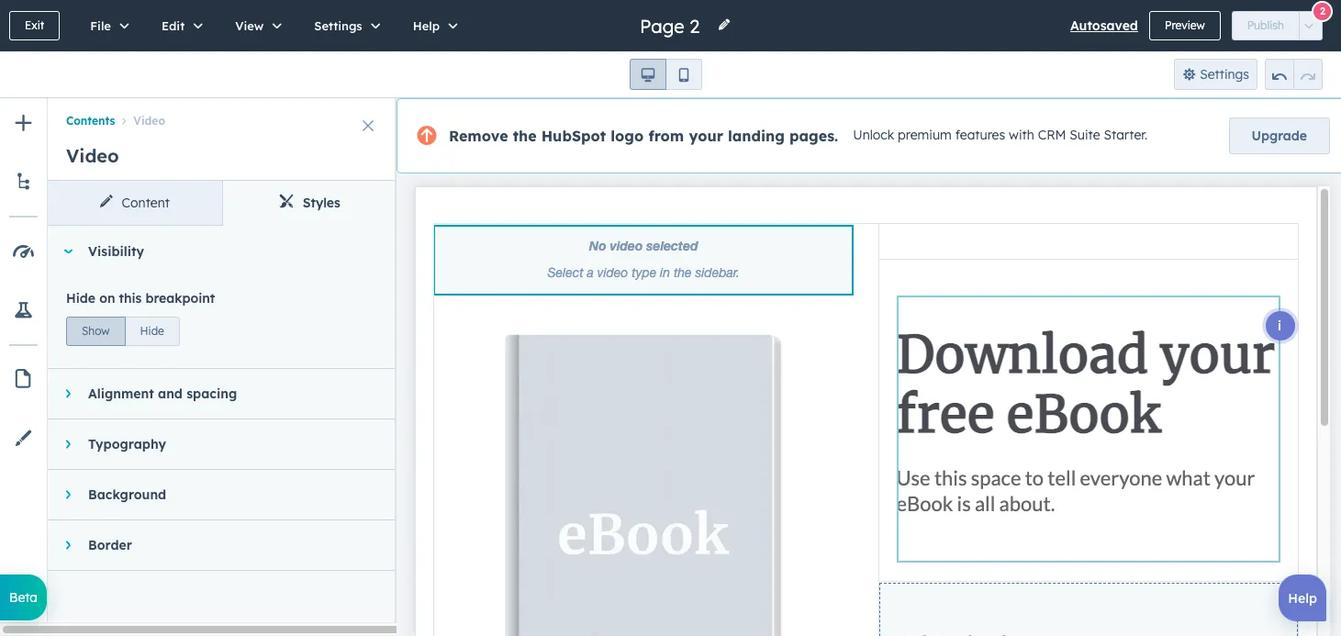 Task type: describe. For each thing, give the bounding box(es) containing it.
caret image for typography
[[66, 439, 70, 450]]

edit
[[162, 18, 185, 33]]

styles link
[[222, 181, 397, 225]]

publish group
[[1232, 11, 1323, 40]]

pages.
[[790, 127, 839, 145]]

hide on this breakpoint
[[66, 290, 215, 307]]

2
[[1320, 4, 1326, 17]]

close image
[[363, 120, 374, 131]]

file
[[90, 18, 111, 33]]

breakpoint
[[146, 290, 215, 307]]

styles
[[303, 195, 341, 211]]

border
[[88, 537, 132, 554]]

remove
[[449, 127, 508, 145]]

help for the help 'link'
[[1288, 590, 1318, 607]]

1 horizontal spatial group
[[630, 59, 702, 90]]

upgrade
[[1252, 128, 1307, 144]]

autosaved button
[[1071, 15, 1138, 37]]

exit link
[[9, 11, 60, 40]]

content link
[[48, 181, 222, 225]]

spacing
[[187, 386, 237, 402]]

beta
[[9, 589, 38, 606]]

remove the hubspot logo from your landing pages.
[[449, 127, 839, 145]]

premium
[[898, 127, 952, 143]]

suite
[[1070, 127, 1101, 143]]

view
[[235, 18, 264, 33]]

alignment and spacing
[[88, 386, 237, 402]]

and
[[158, 386, 183, 402]]

show
[[82, 324, 110, 338]]

show button
[[66, 317, 125, 346]]

visibility
[[88, 243, 144, 260]]

0 horizontal spatial video
[[66, 144, 119, 167]]

publish button
[[1232, 11, 1300, 40]]

content
[[122, 195, 170, 211]]

preview button
[[1149, 11, 1221, 40]]

features
[[956, 127, 1006, 143]]

hubspot
[[541, 127, 606, 145]]

crm
[[1038, 127, 1066, 143]]

from
[[649, 127, 684, 145]]

your
[[689, 127, 723, 145]]

navigation containing contents
[[48, 98, 397, 131]]

hide for hide on this breakpoint
[[66, 290, 96, 307]]

exit
[[25, 18, 44, 32]]

caret image
[[66, 388, 70, 399]]

video button
[[115, 114, 165, 128]]

on
[[99, 290, 115, 307]]

edit button
[[142, 0, 216, 51]]

upgrade link
[[1229, 118, 1330, 154]]

unlock
[[853, 127, 894, 143]]

this
[[119, 290, 142, 307]]



Task type: locate. For each thing, give the bounding box(es) containing it.
0 horizontal spatial group
[[66, 313, 180, 346]]

typography
[[88, 436, 166, 453]]

hide down hide on this breakpoint
[[140, 324, 164, 338]]

1 vertical spatial settings button
[[1174, 59, 1258, 90]]

group down this
[[66, 313, 180, 346]]

0 horizontal spatial settings button
[[295, 0, 394, 51]]

tab panel containing visibility
[[48, 226, 397, 622]]

settings down preview button
[[1200, 66, 1250, 83]]

settings
[[314, 18, 362, 33], [1200, 66, 1250, 83]]

hide for hide
[[140, 324, 164, 338]]

tab list
[[48, 181, 397, 226]]

caret image
[[62, 249, 73, 254], [66, 439, 70, 450], [66, 489, 70, 500], [66, 540, 70, 551]]

contents
[[66, 114, 115, 128]]

1 horizontal spatial hide
[[140, 324, 164, 338]]

autosaved
[[1071, 17, 1138, 34]]

background
[[88, 487, 166, 503]]

1 horizontal spatial video
[[133, 114, 165, 128]]

hide left on
[[66, 290, 96, 307]]

1 vertical spatial video
[[66, 144, 119, 167]]

0 horizontal spatial help
[[413, 18, 440, 33]]

caret image left background
[[66, 489, 70, 500]]

caret image for background
[[66, 489, 70, 500]]

0 vertical spatial video
[[133, 114, 165, 128]]

1 vertical spatial help
[[1288, 590, 1318, 607]]

0 vertical spatial help
[[413, 18, 440, 33]]

settings right view button
[[314, 18, 362, 33]]

tab list containing content
[[48, 181, 397, 226]]

caret image down caret image
[[66, 439, 70, 450]]

alignment
[[88, 386, 154, 402]]

background button
[[48, 470, 378, 520]]

video down contents button
[[66, 144, 119, 167]]

group
[[630, 59, 702, 90], [1265, 59, 1323, 90], [66, 313, 180, 346]]

1 vertical spatial hide
[[140, 324, 164, 338]]

contents button
[[66, 114, 115, 128]]

preview
[[1165, 18, 1205, 32]]

visibility button
[[48, 227, 378, 276]]

with
[[1009, 127, 1035, 143]]

hide inside button
[[140, 324, 164, 338]]

caret image left "border"
[[66, 540, 70, 551]]

help inside button
[[413, 18, 440, 33]]

video
[[133, 114, 165, 128], [66, 144, 119, 167]]

None field
[[638, 13, 706, 38]]

help for the help button at left
[[413, 18, 440, 33]]

typography button
[[48, 420, 378, 469]]

file button
[[71, 0, 142, 51]]

group containing show
[[66, 313, 180, 346]]

1 vertical spatial settings
[[1200, 66, 1250, 83]]

1 horizontal spatial settings
[[1200, 66, 1250, 83]]

caret image for border
[[66, 540, 70, 551]]

view button
[[216, 0, 295, 51]]

caret image inside 'typography' dropdown button
[[66, 439, 70, 450]]

0 vertical spatial hide
[[66, 290, 96, 307]]

caret image left visibility
[[62, 249, 73, 254]]

0 vertical spatial settings
[[314, 18, 362, 33]]

group up from
[[630, 59, 702, 90]]

landing
[[728, 127, 785, 145]]

hide button
[[124, 317, 180, 346]]

1 horizontal spatial settings button
[[1174, 59, 1258, 90]]

0 vertical spatial settings button
[[295, 0, 394, 51]]

unlock premium features with crm suite starter.
[[853, 127, 1148, 143]]

navigation
[[48, 98, 397, 131]]

alignment and spacing button
[[48, 369, 378, 419]]

publish
[[1248, 18, 1285, 32]]

0 horizontal spatial settings
[[314, 18, 362, 33]]

2 horizontal spatial group
[[1265, 59, 1323, 90]]

video right contents
[[133, 114, 165, 128]]

help button
[[394, 0, 471, 51]]

help link
[[1279, 575, 1327, 622]]

caret image inside "visibility" dropdown button
[[62, 249, 73, 254]]

help
[[413, 18, 440, 33], [1288, 590, 1318, 607]]

settings button
[[295, 0, 394, 51], [1174, 59, 1258, 90]]

border button
[[48, 521, 378, 570]]

logo
[[611, 127, 644, 145]]

beta button
[[0, 575, 47, 621]]

help inside 'link'
[[1288, 590, 1318, 607]]

group down publish group
[[1265, 59, 1323, 90]]

caret image for visibility
[[62, 249, 73, 254]]

caret image inside the "background" dropdown button
[[66, 489, 70, 500]]

hide
[[66, 290, 96, 307], [140, 324, 164, 338]]

the
[[513, 127, 537, 145]]

caret image inside border dropdown button
[[66, 540, 70, 551]]

tab panel
[[48, 226, 397, 622]]

starter.
[[1104, 127, 1148, 143]]

1 horizontal spatial help
[[1288, 590, 1318, 607]]

0 horizontal spatial hide
[[66, 290, 96, 307]]



Task type: vqa. For each thing, say whether or not it's contained in the screenshot.
field
yes



